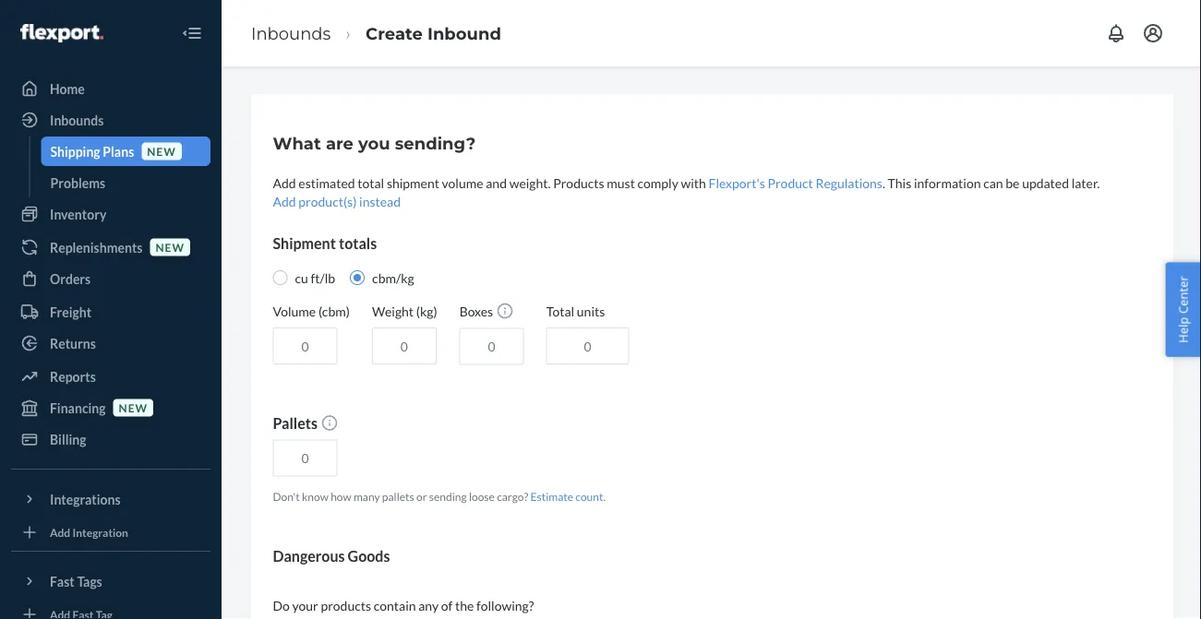 Task type: locate. For each thing, give the bounding box(es) containing it.
totals
[[339, 234, 377, 252]]

new
[[147, 144, 176, 158], [156, 241, 185, 254], [119, 401, 148, 415]]

volume
[[442, 175, 484, 191]]

open account menu image
[[1143, 22, 1165, 44]]

this
[[888, 175, 912, 191]]

1 vertical spatial inbounds
[[50, 112, 104, 128]]

fast
[[50, 574, 75, 590]]

home link
[[11, 74, 211, 103]]

3 0 text field from the left
[[546, 328, 630, 365]]

0 text field down weight (kg)
[[372, 328, 437, 365]]

do
[[273, 598, 290, 614]]

. right estimate at the bottom left of page
[[604, 490, 606, 503]]

dangerous
[[273, 548, 345, 566]]

0 text field down boxes
[[460, 328, 524, 365]]

None radio
[[273, 270, 288, 285]]

0 vertical spatial add
[[273, 175, 296, 191]]

1 vertical spatial .
[[604, 490, 606, 503]]

breadcrumbs navigation
[[236, 6, 516, 60]]

volume
[[273, 304, 316, 319]]

what are you sending?
[[273, 133, 476, 153]]

1 vertical spatial inbounds link
[[11, 105, 211, 135]]

dangerous goods
[[273, 548, 390, 566]]

new right plans
[[147, 144, 176, 158]]

add left integration
[[50, 526, 70, 539]]

do your products contain any of the following?
[[273, 598, 534, 614]]

help center button
[[1166, 262, 1202, 357]]

sending?
[[395, 133, 476, 153]]

flexport's product regulations button
[[709, 174, 883, 192]]

. inside add estimated total shipment volume and weight. products must comply with flexport's product regulations . this information can be updated later. add product(s) instead
[[883, 175, 886, 191]]

weight
[[372, 304, 414, 319]]

reports
[[50, 369, 96, 385]]

many
[[354, 490, 380, 503]]

2 vertical spatial add
[[50, 526, 70, 539]]

help center
[[1175, 276, 1192, 343]]

problems link
[[41, 168, 211, 198]]

weight.
[[510, 175, 551, 191]]

any
[[419, 598, 439, 614]]

fast tags
[[50, 574, 102, 590]]

1 vertical spatial new
[[156, 241, 185, 254]]

1 0 text field from the left
[[273, 328, 338, 365]]

the
[[455, 598, 474, 614]]

0 vertical spatial new
[[147, 144, 176, 158]]

0 vertical spatial .
[[883, 175, 886, 191]]

of
[[441, 598, 453, 614]]

what
[[273, 133, 321, 153]]

home
[[50, 81, 85, 97]]

1 horizontal spatial inbounds link
[[251, 23, 331, 43]]

reports link
[[11, 362, 211, 392]]

count
[[576, 490, 604, 503]]

inventory
[[50, 206, 107, 222]]

product(s)
[[299, 194, 357, 209]]

weight (kg)
[[372, 304, 437, 319]]

units
[[577, 304, 605, 319]]

new down reports link
[[119, 401, 148, 415]]

freight link
[[11, 297, 211, 327]]

shipment
[[387, 175, 440, 191]]

add left product(s)
[[273, 194, 296, 209]]

1 horizontal spatial .
[[883, 175, 886, 191]]

products
[[321, 598, 371, 614]]

inbounds
[[251, 23, 331, 43], [50, 112, 104, 128]]

or
[[417, 490, 427, 503]]

you
[[358, 133, 390, 153]]

total units
[[546, 304, 605, 319]]

(kg)
[[416, 304, 437, 319]]

pallets
[[273, 414, 320, 432]]

0 vertical spatial inbounds
[[251, 23, 331, 43]]

new for shipping plans
[[147, 144, 176, 158]]

add
[[273, 175, 296, 191], [273, 194, 296, 209], [50, 526, 70, 539]]

0 text field down units
[[546, 328, 630, 365]]

estimate
[[531, 490, 574, 503]]

following?
[[477, 598, 534, 614]]

with
[[681, 175, 706, 191]]

0 vertical spatial inbounds link
[[251, 23, 331, 43]]

1 horizontal spatial inbounds
[[251, 23, 331, 43]]

inbounds link
[[251, 23, 331, 43], [11, 105, 211, 135]]

add integration link
[[11, 522, 211, 544]]

0 text field for volume
[[273, 328, 338, 365]]

2 vertical spatial new
[[119, 401, 148, 415]]

be
[[1006, 175, 1020, 191]]

sending
[[429, 490, 467, 503]]

add for add integration
[[50, 526, 70, 539]]

estimate count button
[[531, 489, 604, 505]]

2 0 text field from the left
[[372, 328, 437, 365]]

problems
[[50, 175, 105, 191]]

add integration
[[50, 526, 128, 539]]

contain
[[374, 598, 416, 614]]

0 text field
[[273, 328, 338, 365], [372, 328, 437, 365], [546, 328, 630, 365], [460, 328, 524, 365]]

new up orders link
[[156, 241, 185, 254]]

.
[[883, 175, 886, 191], [604, 490, 606, 503]]

. left this
[[883, 175, 886, 191]]

None radio
[[350, 270, 365, 285]]

0 text field down volume (cbm)
[[273, 328, 338, 365]]

add down what
[[273, 175, 296, 191]]

goods
[[348, 548, 390, 566]]



Task type: describe. For each thing, give the bounding box(es) containing it.
know
[[302, 490, 329, 503]]

loose
[[469, 490, 495, 503]]

orders
[[50, 271, 91, 287]]

4 0 text field from the left
[[460, 328, 524, 365]]

new for financing
[[119, 401, 148, 415]]

returns link
[[11, 329, 211, 358]]

close navigation image
[[181, 22, 203, 44]]

flexport logo image
[[20, 24, 103, 42]]

cu
[[295, 270, 308, 286]]

create inbound
[[366, 23, 501, 43]]

product
[[768, 175, 814, 191]]

ft/lb
[[311, 270, 335, 286]]

are
[[326, 133, 354, 153]]

inbound
[[428, 23, 501, 43]]

your
[[292, 598, 318, 614]]

add product(s) instead button
[[273, 192, 401, 211]]

must
[[607, 175, 635, 191]]

billing link
[[11, 425, 211, 454]]

shipping
[[50, 144, 100, 159]]

create inbound link
[[366, 23, 501, 43]]

flexport's
[[709, 175, 765, 191]]

integrations
[[50, 492, 121, 508]]

fast tags button
[[11, 567, 211, 597]]

products
[[553, 175, 605, 191]]

create
[[366, 23, 423, 43]]

information
[[914, 175, 981, 191]]

total
[[546, 304, 575, 319]]

center
[[1175, 276, 1192, 314]]

open notifications image
[[1106, 22, 1128, 44]]

tags
[[77, 574, 102, 590]]

financing
[[50, 400, 106, 416]]

cu ft/lb
[[295, 270, 335, 286]]

0 horizontal spatial inbounds
[[50, 112, 104, 128]]

regulations
[[816, 175, 883, 191]]

(cbm)
[[319, 304, 350, 319]]

cargo?
[[497, 490, 529, 503]]

add estimated total shipment volume and weight. products must comply with flexport's product regulations . this information can be updated later. add product(s) instead
[[273, 175, 1101, 209]]

later.
[[1072, 175, 1101, 191]]

boxes
[[460, 304, 496, 319]]

0 horizontal spatial inbounds link
[[11, 105, 211, 135]]

1 vertical spatial add
[[273, 194, 296, 209]]

shipping plans
[[50, 144, 134, 159]]

estimated
[[299, 175, 355, 191]]

inbounds inside the breadcrumbs navigation
[[251, 23, 331, 43]]

instead
[[359, 194, 401, 209]]

inventory link
[[11, 200, 211, 229]]

0 text field for weight
[[372, 328, 437, 365]]

0 horizontal spatial .
[[604, 490, 606, 503]]

replenishments
[[50, 240, 143, 255]]

can
[[984, 175, 1004, 191]]

volume (cbm)
[[273, 304, 350, 319]]

how
[[331, 490, 352, 503]]

comply
[[638, 175, 679, 191]]

freight
[[50, 304, 92, 320]]

shipment
[[273, 234, 336, 252]]

integrations button
[[11, 485, 211, 514]]

updated
[[1023, 175, 1070, 191]]

new for replenishments
[[156, 241, 185, 254]]

0 text field for total
[[546, 328, 630, 365]]

total
[[358, 175, 384, 191]]

add for add estimated total shipment volume and weight. products must comply with flexport's product regulations . this information can be updated later. add product(s) instead
[[273, 175, 296, 191]]

don't
[[273, 490, 300, 503]]

cbm/kg
[[372, 270, 414, 286]]

billing
[[50, 432, 86, 448]]

integration
[[73, 526, 128, 539]]

returns
[[50, 336, 96, 351]]

and
[[486, 175, 507, 191]]

pallets
[[382, 490, 414, 503]]

shipment totals
[[273, 234, 377, 252]]

don't know how many pallets or sending loose cargo? estimate count .
[[273, 490, 606, 503]]

help
[[1175, 317, 1192, 343]]

plans
[[103, 144, 134, 159]]

0 text field
[[273, 440, 338, 477]]

orders link
[[11, 264, 211, 294]]



Task type: vqa. For each thing, say whether or not it's contained in the screenshot.
1st All from the bottom of the page
no



